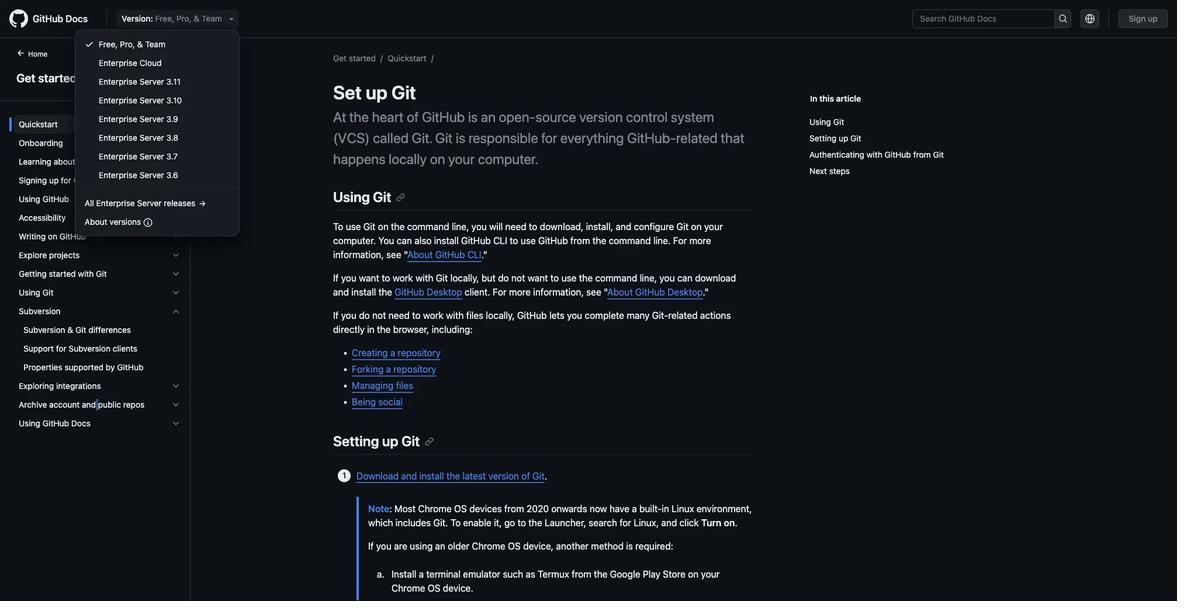 Task type: locate. For each thing, give the bounding box(es) containing it.
1 sc 9kayk9 0 image from the top
[[171, 251, 181, 260]]

play
[[643, 569, 660, 580]]

many
[[627, 310, 650, 321]]

at
[[333, 109, 346, 125]]

2 sc 9kayk9 0 image from the top
[[171, 382, 181, 391]]

a inside : most chrome os devices from 2020 onwards now have a built-in linux environment, which includes git. to enable it, go to the launcher, search for linux, and click
[[632, 503, 637, 514]]

quickstart element
[[9, 115, 190, 134]]

sign up link
[[1119, 9, 1168, 28]]

1 vertical spatial setting up git link
[[333, 433, 434, 450]]

docs down archive account and public repos
[[71, 419, 91, 428]]

server inside enterprise server 3.7 link
[[140, 151, 164, 161]]

set
[[333, 81, 362, 103]]

if inside if you want to work with git locally, but do not want to use the command line, you can download and install the
[[333, 273, 339, 284]]

1 horizontal spatial in
[[662, 503, 669, 514]]

locally
[[389, 151, 427, 167]]

chrome
[[418, 503, 452, 514], [472, 541, 505, 552], [392, 583, 425, 594]]

1 horizontal spatial of
[[521, 470, 530, 482]]

0 horizontal spatial free,
[[99, 39, 118, 49]]

line, inside to use git on the command line, you will need to download, install, and configure git on your computer. you can also install github cli to use github from the command line. for more information, see "
[[452, 221, 469, 232]]

sc 9kayk9 0 image
[[171, 232, 181, 241], [171, 269, 181, 279], [171, 288, 181, 298], [171, 307, 181, 316], [171, 400, 181, 410], [171, 419, 181, 428]]

command up complete
[[595, 273, 637, 284]]

subversion button
[[14, 302, 185, 321]]

2 horizontal spatial use
[[561, 273, 577, 284]]

0 horizontal spatial do
[[359, 310, 370, 321]]

setting up git up download
[[333, 433, 420, 450]]

0 horizontal spatial pro,
[[120, 39, 135, 49]]

2 vertical spatial os
[[428, 583, 440, 594]]

0 horizontal spatial get started link
[[14, 69, 176, 87]]

enterprise up enterprise server 3.6
[[99, 151, 137, 161]]

version inside at the heart of github is an open-source version control system (vcs) called git. git is responsible for everything github-related that happens locally on your computer.
[[579, 109, 623, 125]]

." down download
[[703, 287, 709, 298]]

chrome up includes
[[418, 503, 452, 514]]

1 vertical spatial of
[[521, 470, 530, 482]]

related
[[676, 130, 718, 146], [668, 310, 698, 321]]

1 horizontal spatial cli
[[493, 235, 507, 246]]

differences
[[88, 325, 131, 335]]

subversion
[[19, 307, 61, 316], [23, 325, 65, 335], [69, 344, 111, 354]]

None search field
[[913, 9, 1072, 28]]

line, up about github desktop link
[[640, 273, 657, 284]]

server inside "enterprise server 3.10" link
[[140, 95, 164, 105]]

sc 9kayk9 0 image inside getting started with git dropdown button
[[171, 269, 181, 279]]

get for get started / quickstart /
[[333, 53, 347, 63]]

0 vertical spatial sc 9kayk9 0 image
[[171, 251, 181, 260]]

computer. inside at the heart of github is an open-source version control system (vcs) called git. git is responsible for everything github-related that happens locally on your computer.
[[478, 151, 538, 167]]

a right have
[[632, 503, 637, 514]]

also
[[414, 235, 432, 246]]

1 vertical spatial &
[[137, 39, 143, 49]]

0 vertical spatial about
[[85, 217, 107, 226]]

and up the 'directly' at the left bottom
[[333, 287, 349, 298]]

from
[[913, 150, 931, 160], [570, 235, 590, 246], [504, 503, 524, 514], [572, 569, 591, 580]]

github up locally
[[422, 109, 465, 125]]

using git link down the in this article element
[[810, 114, 1030, 130]]

computer. inside to use git on the command line, you will need to download, install, and configure git on your computer. you can also install github cli to use github from the command line. for more information, see "
[[333, 235, 376, 246]]

&
[[194, 14, 199, 23], [137, 39, 143, 49], [67, 325, 73, 335]]

1 vertical spatial an
[[435, 541, 445, 552]]

server for 3.6
[[140, 170, 164, 180]]

download and install the latest version of git link
[[357, 470, 545, 482]]

on inside install a terminal emulator such as termux from the google play store on your chrome os device.
[[688, 569, 699, 580]]

related left actions
[[668, 310, 698, 321]]

2 vertical spatial command
[[595, 273, 637, 284]]

0 horizontal spatial computer.
[[333, 235, 376, 246]]

1 horizontal spatial more
[[689, 235, 711, 246]]

git inside if you want to work with git locally, but do not want to use the command line, you can download and install the
[[436, 273, 448, 284]]

setting up authenticating
[[810, 134, 837, 143]]

. up 2020
[[545, 470, 547, 482]]

enterprise server 3.10 link
[[80, 91, 234, 110]]

chrome down it,
[[472, 541, 505, 552]]

6 sc 9kayk9 0 image from the top
[[171, 419, 181, 428]]

github down the signing up for github
[[43, 194, 69, 204]]

setting down the being
[[333, 433, 379, 450]]

1 vertical spatial pro,
[[120, 39, 135, 49]]

repository down creating a repository link
[[393, 364, 436, 375]]

the up you
[[391, 221, 405, 232]]

git inside at the heart of github is an open-source version control system (vcs) called git. git is responsible for everything github-related that happens locally on your computer.
[[435, 130, 453, 146]]

0 vertical spatial started
[[349, 53, 376, 63]]

github
[[33, 13, 63, 24], [422, 109, 465, 125], [885, 150, 911, 160], [78, 157, 104, 167], [74, 176, 100, 185], [43, 194, 69, 204], [60, 232, 86, 241], [461, 235, 491, 246], [538, 235, 568, 246], [435, 249, 465, 261], [395, 287, 424, 298], [635, 287, 665, 298], [517, 310, 547, 321], [117, 363, 143, 372], [43, 419, 69, 428]]

subversion inside dropdown button
[[19, 307, 61, 316]]

3 sc 9kayk9 0 image from the top
[[171, 288, 181, 298]]

about github cli ."
[[407, 249, 487, 261]]

locally, down client.
[[486, 310, 515, 321]]

work
[[393, 273, 413, 284], [423, 310, 444, 321]]

turn
[[701, 517, 722, 528]]

archive
[[19, 400, 47, 410]]

1 vertical spatial git.
[[433, 517, 448, 528]]

setting up git link up download
[[333, 433, 434, 450]]

1 vertical spatial using git
[[333, 189, 391, 205]]

server for 3.10
[[140, 95, 164, 105]]

2 vertical spatial subversion
[[69, 344, 111, 354]]

1 vertical spatial need
[[389, 310, 410, 321]]

it,
[[494, 517, 502, 528]]

for
[[541, 130, 557, 146], [61, 176, 71, 185], [56, 344, 66, 354], [620, 517, 631, 528]]

0 horizontal spatial &
[[67, 325, 73, 335]]

pro, inside menu
[[120, 39, 135, 49]]

using
[[810, 117, 831, 127], [333, 189, 370, 205], [19, 194, 40, 204], [19, 288, 40, 298], [19, 419, 40, 428]]

subversion inside 'link'
[[23, 325, 65, 335]]

on right the store
[[688, 569, 699, 580]]

your inside install a terminal emulator such as termux from the google play store on your chrome os device.
[[701, 569, 720, 580]]

0 vertical spatial setting up git link
[[810, 130, 1030, 147]]

sc 9kayk9 0 image inside "using git" dropdown button
[[171, 288, 181, 298]]

0 vertical spatial computer.
[[478, 151, 538, 167]]

sc 9kayk9 0 image for exploring integrations
[[171, 382, 181, 391]]

:
[[389, 503, 392, 514]]

use inside if you want to work with git locally, but do not want to use the command line, you can download and install the
[[561, 273, 577, 284]]

Search GitHub Docs search field
[[913, 10, 1055, 27]]

at the heart of github is an open-source version control system (vcs) called git. git is responsible for everything github-related that happens locally on your computer.
[[333, 109, 745, 167]]

github desktop link
[[395, 287, 462, 298]]

sc 9kayk9 0 image inside exploring integrations dropdown button
[[171, 382, 181, 391]]

1 vertical spatial not
[[372, 310, 386, 321]]

if for if you do not need to work with files locally, github lets you complete many git-related actions directly in the browser, including:
[[333, 310, 339, 321]]

0 horizontal spatial cli
[[467, 249, 481, 261]]

have
[[610, 503, 630, 514]]

subversion for subversion & git differences
[[23, 325, 65, 335]]

can inside to use git on the command line, you will need to download, install, and configure git on your computer. you can also install github cli to use github from the command line. for more information, see "
[[397, 235, 412, 246]]

using git down the getting
[[19, 288, 53, 298]]

to
[[333, 221, 343, 232], [451, 517, 461, 528]]

1 vertical spatial files
[[396, 380, 413, 391]]

sc 9kayk9 0 image for using github docs
[[171, 419, 181, 428]]

server inside enterprise server 3.9 link
[[140, 114, 164, 124]]

enterprise down enterprise cloud
[[99, 77, 137, 86]]

using down archive
[[19, 419, 40, 428]]

an left older
[[435, 541, 445, 552]]

a up the forking a repository link
[[390, 348, 395, 359]]

free, up free, pro, & team link
[[155, 14, 174, 23]]

to up 'browser,' on the left of page
[[412, 310, 421, 321]]

not up creating
[[372, 310, 386, 321]]

0 horizontal spatial is
[[456, 130, 466, 146]]

line.
[[653, 235, 671, 246]]

on inside at the heart of github is an open-source version control system (vcs) called git. git is responsible for everything github-related that happens locally on your computer.
[[430, 151, 445, 167]]

line, inside if you want to work with git locally, but do not want to use the command line, you can download and install the
[[640, 273, 657, 284]]

a
[[390, 348, 395, 359], [386, 364, 391, 375], [632, 503, 637, 514], [419, 569, 424, 580]]

getting
[[19, 269, 47, 279]]

with inside getting started with git dropdown button
[[78, 269, 94, 279]]

termux
[[538, 569, 569, 580]]

in left 'linux'
[[662, 503, 669, 514]]

2 horizontal spatial using git
[[810, 117, 844, 127]]

0 horizontal spatial in
[[367, 324, 375, 335]]

more up if you do not need to work with files locally, github lets you complete many git-related actions directly in the browser, including:
[[509, 287, 531, 298]]

sc 9kayk9 0 image for archive account and public repos
[[171, 400, 181, 410]]

to inside to use git on the command line, you will need to download, install, and configure git on your computer. you can also install github cli to use github from the command line. for more information, see "
[[333, 221, 343, 232]]

quickstart link
[[388, 53, 427, 63]]

setting up git up authenticating
[[810, 134, 861, 143]]

0 horizontal spatial line,
[[452, 221, 469, 232]]

."
[[481, 249, 487, 261], [703, 287, 709, 298]]

0 vertical spatial setting
[[810, 134, 837, 143]]

on down the environment,
[[724, 517, 735, 528]]

0 vertical spatial chrome
[[418, 503, 452, 514]]

started inside getting started with git dropdown button
[[49, 269, 76, 279]]

forking
[[352, 364, 384, 375]]

sc 9kayk9 0 image inside the archive account and public repos dropdown button
[[171, 400, 181, 410]]

2 subversion element from the top
[[9, 321, 190, 377]]

1 horizontal spatial desktop
[[668, 287, 703, 298]]

0 horizontal spatial setting
[[333, 433, 379, 450]]

& left 'triangle down' image
[[194, 14, 199, 23]]

in inside if you do not need to work with files locally, github lets you complete many git-related actions directly in the browser, including:
[[367, 324, 375, 335]]

all
[[85, 198, 94, 208]]

is left responsible
[[456, 130, 466, 146]]

/ left quickstart 'link'
[[380, 53, 383, 63]]

about for about versions
[[85, 217, 107, 226]]

os up enable
[[454, 503, 467, 514]]

enterprise up enterprise server 3.9
[[99, 95, 137, 105]]

0 horizontal spatial more
[[509, 287, 531, 298]]

locally, inside if you want to work with git locally, but do not want to use the command line, you can download and install the
[[450, 273, 479, 284]]

an up responsible
[[481, 109, 496, 125]]

docs up "check" 'image'
[[66, 13, 88, 24]]

1 vertical spatial for
[[493, 287, 507, 298]]

team left 'triangle down' image
[[202, 14, 222, 23]]

required:
[[635, 541, 673, 552]]

0 vertical spatial &
[[194, 14, 199, 23]]

store
[[663, 569, 686, 580]]

0 vertical spatial git.
[[412, 130, 432, 146]]

1 horizontal spatial setting up git link
[[810, 130, 1030, 147]]

1 horizontal spatial os
[[454, 503, 467, 514]]

the inside at the heart of github is an open-source version control system (vcs) called git. git is responsible for everything github-related that happens locally on your computer.
[[349, 109, 369, 125]]

2 sc 9kayk9 0 image from the top
[[171, 269, 181, 279]]

started
[[349, 53, 376, 63], [38, 71, 77, 84], [49, 269, 76, 279]]

authenticating with github from git link
[[810, 147, 1030, 163]]

enterprise up "enterprise server 3.7"
[[99, 133, 137, 142]]

server inside enterprise server 3.11 link
[[140, 77, 164, 86]]

set up git
[[333, 81, 416, 103]]

0 horizontal spatial .
[[545, 470, 547, 482]]

team
[[202, 14, 222, 23], [145, 39, 165, 49]]

setting up git link up next steps link
[[810, 130, 1030, 147]]

if
[[333, 273, 339, 284], [333, 310, 339, 321], [368, 541, 374, 552]]

get started link up set
[[333, 53, 376, 63]]

using github button
[[14, 190, 185, 209]]

to up if you want to work with git locally, but do not want to use the command line, you can download and install the
[[510, 235, 518, 246]]

using github
[[19, 194, 69, 204]]

information,
[[333, 249, 384, 261], [533, 287, 584, 298]]

and right download
[[401, 470, 417, 482]]

get
[[333, 53, 347, 63], [16, 71, 36, 84]]

on up explore projects
[[48, 232, 57, 241]]

1 / from the left
[[380, 53, 383, 63]]

5 sc 9kayk9 0 image from the top
[[171, 400, 181, 410]]

from up next steps link
[[913, 150, 931, 160]]

1 vertical spatial your
[[704, 221, 723, 232]]

if inside if you do not need to work with files locally, github lets you complete many git-related actions directly in the browser, including:
[[333, 310, 339, 321]]

computer. left you
[[333, 235, 376, 246]]

started inside get started link
[[38, 71, 77, 84]]

get for get started
[[16, 71, 36, 84]]

files down the forking a repository link
[[396, 380, 413, 391]]

0 vertical spatial subversion
[[19, 307, 61, 316]]

enterprise for enterprise server 3.10
[[99, 95, 137, 105]]

in
[[367, 324, 375, 335], [662, 503, 669, 514]]

if for if you are using an older chrome os device, another method is required:
[[368, 541, 374, 552]]

as
[[526, 569, 535, 580]]

using git
[[810, 117, 844, 127], [333, 189, 391, 205], [19, 288, 53, 298]]

want up github desktop client.  for more information, see " about github desktop ."
[[528, 273, 548, 284]]

enterprise server 3.7
[[99, 151, 178, 161]]

server inside enterprise server 3.6 link
[[140, 170, 164, 180]]

0 horizontal spatial use
[[346, 221, 361, 232]]

1 vertical spatial related
[[668, 310, 698, 321]]

control
[[626, 109, 668, 125]]

for down about
[[61, 176, 71, 185]]

install inside to use git on the command line, you will need to download, install, and configure git on your computer. you can also install github cli to use github from the command line. for more information, see "
[[434, 235, 459, 246]]

server inside enterprise server 3.8 link
[[140, 133, 164, 142]]

1 horizontal spatial want
[[528, 273, 548, 284]]

0 vertical spatial get
[[333, 53, 347, 63]]

0 vertical spatial work
[[393, 273, 413, 284]]

1 horizontal spatial do
[[498, 273, 509, 284]]

line,
[[452, 221, 469, 232], [640, 273, 657, 284]]

1 horizontal spatial line,
[[640, 273, 657, 284]]

you inside to use git on the command line, you will need to download, install, and configure git on your computer. you can also install github cli to use github from the command line. for more information, see "
[[472, 221, 487, 232]]

0 horizontal spatial using git
[[19, 288, 53, 298]]

about up complete
[[607, 287, 633, 298]]

server down enterprise server 3.7 link
[[140, 170, 164, 180]]

to up github desktop client.  for more information, see " about github desktop ."
[[551, 273, 559, 284]]

1 vertical spatial team
[[145, 39, 165, 49]]

server for 3.9
[[140, 114, 164, 124]]

0 vertical spatial pro,
[[176, 14, 191, 23]]

authenticating
[[810, 150, 864, 160]]

see down you
[[386, 249, 401, 261]]

using down the getting
[[19, 288, 40, 298]]

work inside if you do not need to work with files locally, github lets you complete many git-related actions directly in the browser, including:
[[423, 310, 444, 321]]

" up complete
[[604, 287, 607, 298]]

started for getting started with git
[[49, 269, 76, 279]]

1 vertical spatial work
[[423, 310, 444, 321]]

your down responsible
[[448, 151, 475, 167]]

version up everything in the top of the page
[[579, 109, 623, 125]]

2 horizontal spatial os
[[508, 541, 521, 552]]

quickstart
[[388, 53, 427, 63], [19, 120, 58, 129]]

free, pro, & team link
[[80, 35, 234, 53]]

do inside if you want to work with git locally, but do not want to use the command line, you can download and install the
[[498, 273, 509, 284]]

team up 'enterprise cloud' link
[[145, 39, 165, 49]]

0 vertical spatial your
[[448, 151, 475, 167]]

os down terminal on the left bottom of page
[[428, 583, 440, 594]]

2 vertical spatial chrome
[[392, 583, 425, 594]]

enterprise server 3.9 link
[[80, 110, 234, 128]]

2 horizontal spatial &
[[194, 14, 199, 23]]

& inside 'link'
[[67, 325, 73, 335]]

sc 9kayk9 0 image inside subversion dropdown button
[[171, 307, 181, 316]]

command down configure
[[609, 235, 651, 246]]

in
[[810, 94, 817, 103]]

1 vertical spatial using git link
[[333, 189, 405, 205]]

computer.
[[478, 151, 538, 167], [333, 235, 376, 246]]

with right authenticating
[[867, 150, 882, 160]]

computer. down responsible
[[478, 151, 538, 167]]

1 vertical spatial free,
[[99, 39, 118, 49]]

subversion element
[[9, 302, 190, 377], [9, 321, 190, 377]]

pro, up free, pro, & team link
[[176, 14, 191, 23]]

1 vertical spatial sc 9kayk9 0 image
[[171, 382, 181, 391]]

setting up git
[[810, 134, 861, 143], [333, 433, 420, 450]]

want
[[359, 273, 379, 284], [528, 273, 548, 284]]

2 vertical spatial your
[[701, 569, 720, 580]]

0 vertical spatial version
[[579, 109, 623, 125]]

sc 9kayk9 0 image
[[171, 251, 181, 260], [171, 382, 181, 391]]

most
[[394, 503, 416, 514]]

a up managing files link
[[386, 364, 391, 375]]

1 vertical spatial get
[[16, 71, 36, 84]]

on right configure
[[691, 221, 702, 232]]

os down go
[[508, 541, 521, 552]]

using down this
[[810, 117, 831, 127]]

server for 3.7
[[140, 151, 164, 161]]

get started element
[[0, 47, 191, 600]]

actions
[[700, 310, 731, 321]]

2 vertical spatial use
[[561, 273, 577, 284]]

menu containing free, pro, & team
[[75, 30, 239, 236]]

1 vertical spatial locally,
[[486, 310, 515, 321]]

." up but
[[481, 249, 487, 261]]

1 subversion element from the top
[[9, 302, 190, 377]]

0 horizontal spatial ."
[[481, 249, 487, 261]]

the inside : most chrome os devices from 2020 onwards now have a built-in linux environment, which includes git. to enable it, go to the launcher, search for linux, and click
[[529, 517, 542, 528]]

your
[[448, 151, 475, 167], [704, 221, 723, 232], [701, 569, 720, 580]]

using github docs button
[[14, 414, 185, 433]]

0 vertical spatial of
[[407, 109, 419, 125]]

download and install the latest version of git .
[[357, 470, 547, 482]]

enterprise down the free, pro, & team
[[99, 58, 137, 68]]

0 vertical spatial using git
[[810, 117, 844, 127]]

integrations
[[56, 381, 101, 391]]

the inside if you do not need to work with files locally, github lets you complete many git-related actions directly in the browser, including:
[[377, 324, 391, 335]]

need inside to use git on the command line, you will need to download, install, and configure git on your computer. you can also install github cli to use github from the command line. for more information, see "
[[505, 221, 526, 232]]

1 horizontal spatial for
[[673, 235, 687, 246]]

setting
[[810, 134, 837, 143], [333, 433, 379, 450]]

search image
[[1058, 14, 1068, 23]]

0 vertical spatial do
[[498, 273, 509, 284]]

need inside if you do not need to work with files locally, github lets you complete many git-related actions directly in the browser, including:
[[389, 310, 410, 321]]

sc 9kayk9 0 image for writing on github
[[171, 232, 181, 241]]

1 vertical spatial setting up git
[[333, 433, 420, 450]]

called
[[373, 130, 409, 146]]

1 horizontal spatial an
[[481, 109, 496, 125]]

see
[[386, 249, 401, 261], [586, 287, 601, 298]]

is up responsible
[[468, 109, 478, 125]]

a right install
[[419, 569, 424, 580]]

forking a repository link
[[352, 364, 436, 375]]

related inside at the heart of github is an open-source version control system (vcs) called git. git is responsible for everything github-related that happens locally on your computer.
[[676, 130, 718, 146]]

1 vertical spatial install
[[351, 287, 376, 298]]

enterprise for enterprise server 3.11
[[99, 77, 137, 86]]

0 horizontal spatial want
[[359, 273, 379, 284]]

sc 9kayk9 0 image inside using github docs dropdown button
[[171, 419, 181, 428]]

1 sc 9kayk9 0 image from the top
[[171, 232, 181, 241]]

your inside at the heart of github is an open-source version control system (vcs) called git. git is responsible for everything github-related that happens locally on your computer.
[[448, 151, 475, 167]]

about for about github cli ."
[[407, 249, 433, 261]]

and left public
[[82, 400, 96, 410]]

on inside writing on github dropdown button
[[48, 232, 57, 241]]

up up download
[[382, 433, 398, 450]]

server for 3.11
[[140, 77, 164, 86]]

sc 9kayk9 0 image inside explore projects dropdown button
[[171, 251, 181, 260]]

managing
[[352, 380, 394, 391]]

menu
[[75, 30, 239, 236]]

started for get started
[[38, 71, 77, 84]]

docs inside dropdown button
[[71, 419, 91, 428]]

repos
[[123, 400, 145, 410]]

0 vertical spatial get started link
[[333, 53, 376, 63]]

0 vertical spatial line,
[[452, 221, 469, 232]]

2020
[[527, 503, 549, 514]]

git. up locally
[[412, 130, 432, 146]]

using git down this
[[810, 117, 844, 127]]

work inside if you want to work with git locally, but do not want to use the command line, you can download and install the
[[393, 273, 413, 284]]

account
[[49, 400, 80, 410]]

from down download,
[[570, 235, 590, 246]]

1 vertical spatial cli
[[467, 249, 481, 261]]

0 vertical spatial more
[[689, 235, 711, 246]]

1 horizontal spatial /
[[431, 53, 434, 63]]

chrome inside : most chrome os devices from 2020 onwards now have a built-in linux environment, which includes git. to enable it, go to the launcher, search for linux, and click
[[418, 503, 452, 514]]

pro,
[[176, 14, 191, 23], [120, 39, 135, 49]]

onwards
[[551, 503, 587, 514]]

started down home link
[[38, 71, 77, 84]]

free,
[[155, 14, 174, 23], [99, 39, 118, 49]]

server down enterprise server 3.11 link
[[140, 95, 164, 105]]

command up also
[[407, 221, 449, 232]]

your right the store
[[701, 569, 720, 580]]

sc 9kayk9 0 image inside writing on github dropdown button
[[171, 232, 181, 241]]

public
[[98, 400, 121, 410]]

1 horizontal spatial get started link
[[333, 53, 376, 63]]

cli up client.
[[467, 249, 481, 261]]

1 horizontal spatial use
[[521, 235, 536, 246]]

can right you
[[397, 235, 412, 246]]

your inside to use git on the command line, you will need to download, install, and configure git on your computer. you can also install github cli to use github from the command line. for more information, see "
[[704, 221, 723, 232]]

an inside at the heart of github is an open-source version control system (vcs) called git. git is responsible for everything github-related that happens locally on your computer.
[[481, 109, 496, 125]]

want down you
[[359, 273, 379, 284]]

signing up for github
[[19, 176, 100, 185]]

4 sc 9kayk9 0 image from the top
[[171, 307, 181, 316]]

version right the latest
[[488, 470, 519, 482]]

select language: current language is english image
[[1086, 14, 1095, 23]]

do
[[498, 273, 509, 284], [359, 310, 370, 321]]

github down the learning about github dropdown button
[[74, 176, 100, 185]]

get started link down "check" 'image'
[[14, 69, 176, 87]]

and inside to use git on the command line, you will need to download, install, and configure git on your computer. you can also install github cli to use github from the command line. for more information, see "
[[616, 221, 631, 232]]



Task type: vqa. For each thing, say whether or not it's contained in the screenshot.
The Find
no



Task type: describe. For each thing, give the bounding box(es) containing it.
cli inside to use git on the command line, you will need to download, install, and configure git on your computer. you can also install github cli to use github from the command line. for more information, see "
[[493, 235, 507, 246]]

for inside dropdown button
[[61, 176, 71, 185]]

github down account on the bottom
[[43, 419, 69, 428]]

accessibility
[[19, 213, 66, 223]]

onboarding button
[[14, 134, 185, 153]]

install
[[392, 569, 416, 580]]

to inside : most chrome os devices from 2020 onwards now have a built-in linux environment, which includes git. to enable it, go to the launcher, search for linux, and click
[[518, 517, 526, 528]]

enterprise for enterprise server 3.9
[[99, 114, 137, 124]]

for right support
[[56, 344, 66, 354]]

1 vertical spatial version
[[488, 470, 519, 482]]

server for 3.8
[[140, 133, 164, 142]]

github down 'clients'
[[117, 363, 143, 372]]

2 desktop from the left
[[668, 287, 703, 298]]

enterprise cloud link
[[80, 53, 234, 72]]

onboarding
[[19, 138, 63, 148]]

with inside if you want to work with git locally, but do not want to use the command line, you can download and install the
[[416, 273, 433, 284]]

using down happens
[[333, 189, 370, 205]]

the left the latest
[[447, 470, 460, 482]]

and inside : most chrome os devices from 2020 onwards now have a built-in linux environment, which includes git. to enable it, go to the launcher, search for linux, and click
[[661, 517, 677, 528]]

" inside to use git on the command line, you will need to download, install, and configure git on your computer. you can also install github cli to use github from the command line. for more information, see "
[[404, 249, 407, 261]]

check image
[[85, 39, 94, 49]]

getting started with git button
[[14, 265, 185, 283]]

git. inside at the heart of github is an open-source version control system (vcs) called git. git is responsible for everything github-related that happens locally on your computer.
[[412, 130, 432, 146]]

source
[[535, 109, 576, 125]]

started for get started / quickstart /
[[349, 53, 376, 63]]

server inside the all enterprise server releases link
[[137, 198, 162, 208]]

browser,
[[393, 324, 429, 335]]

all enterprise server releases link
[[80, 194, 234, 212]]

enterprise for enterprise cloud
[[99, 58, 137, 68]]

os inside : most chrome os devices from 2020 onwards now have a built-in linux environment, which includes git. to enable it, go to the launcher, search for linux, and click
[[454, 503, 467, 514]]

quickstart inside dropdown button
[[19, 120, 58, 129]]

being
[[352, 397, 376, 408]]

0 vertical spatial docs
[[66, 13, 88, 24]]

enterprise for enterprise server 3.6
[[99, 170, 137, 180]]

explore
[[19, 250, 47, 260]]

not inside if you do not need to work with files locally, github lets you complete many git-related actions directly in the browser, including:
[[372, 310, 386, 321]]

lets
[[549, 310, 565, 321]]

1 vertical spatial more
[[509, 287, 531, 298]]

github down will
[[461, 235, 491, 246]]

1 horizontal spatial information,
[[533, 287, 584, 298]]

from inside : most chrome os devices from 2020 onwards now have a built-in linux environment, which includes git. to enable it, go to the launcher, search for linux, and click
[[504, 503, 524, 514]]

including:
[[432, 324, 473, 335]]

to left download,
[[529, 221, 537, 232]]

get started
[[16, 71, 77, 84]]

but
[[482, 273, 496, 284]]

sc 9kayk9 0 image for getting started with git
[[171, 269, 181, 279]]

up inside dropdown button
[[49, 176, 59, 185]]

about github cli link
[[407, 249, 481, 261]]

install a terminal emulator such as termux from the google play store on your chrome os device.
[[392, 569, 720, 594]]

and inside if you want to work with git locally, but do not want to use the command line, you can download and install the
[[333, 287, 349, 298]]

home
[[28, 50, 48, 58]]

0 vertical spatial .
[[545, 470, 547, 482]]

for inside : most chrome os devices from 2020 onwards now have a built-in linux environment, which includes git. to enable it, go to the launcher, search for linux, and click
[[620, 517, 631, 528]]

1 horizontal spatial see
[[586, 287, 601, 298]]

2 want from the left
[[528, 273, 548, 284]]

: most chrome os devices from 2020 onwards now have a built-in linux environment, which includes git. to enable it, go to the launcher, search for linux, and click
[[368, 503, 752, 528]]

enterprise server 3.9
[[99, 114, 178, 124]]

do inside if you do not need to work with files locally, github lets you complete many git-related actions directly in the browser, including:
[[359, 310, 370, 321]]

subversion element containing subversion
[[9, 302, 190, 377]]

with inside authenticating with github from git link
[[867, 150, 882, 160]]

can inside if you want to work with git locally, but do not want to use the command line, you can download and install the
[[677, 273, 693, 284]]

on up you
[[378, 221, 389, 232]]

enterprise server 3.8 link
[[80, 128, 234, 147]]

happens
[[333, 151, 386, 167]]

github up 'git-'
[[635, 287, 665, 298]]

of inside at the heart of github is an open-source version control system (vcs) called git. git is responsible for everything github-related that happens locally on your computer.
[[407, 109, 419, 125]]

supported
[[65, 363, 103, 372]]

for inside to use git on the command line, you will need to download, install, and configure git on your computer. you can also install github cli to use github from the command line. for more information, see "
[[673, 235, 687, 246]]

0 vertical spatial command
[[407, 221, 449, 232]]

0 vertical spatial setting up git
[[810, 134, 861, 143]]

1 vertical spatial command
[[609, 235, 651, 246]]

1 vertical spatial chrome
[[472, 541, 505, 552]]

about github desktop link
[[607, 287, 703, 298]]

download,
[[540, 221, 584, 232]]

git inside 'link'
[[75, 325, 86, 335]]

github down download,
[[538, 235, 568, 246]]

if for if you want to work with git locally, but do not want to use the command line, you can download and install the
[[333, 273, 339, 284]]

2 vertical spatial about
[[607, 287, 633, 298]]

using git inside dropdown button
[[19, 288, 53, 298]]

1 desktop from the left
[[427, 287, 462, 298]]

with inside if you do not need to work with files locally, github lets you complete many git-related actions directly in the browser, including:
[[446, 310, 464, 321]]

1 vertical spatial "
[[604, 287, 607, 298]]

3.6
[[166, 170, 178, 180]]

subversion element containing subversion & git differences
[[9, 321, 190, 377]]

that
[[721, 130, 745, 146]]

explore projects button
[[14, 246, 185, 265]]

about versions link
[[80, 212, 234, 231]]

in inside : most chrome os devices from 2020 onwards now have a built-in linux environment, which includes git. to enable it, go to the launcher, search for linux, and click
[[662, 503, 669, 514]]

projects
[[49, 250, 80, 260]]

1 horizontal spatial setting
[[810, 134, 837, 143]]

the inside install a terminal emulator such as termux from the google play store on your chrome os device.
[[594, 569, 608, 580]]

github down onboarding dropdown button
[[78, 157, 104, 167]]

from inside to use git on the command line, you will need to download, install, and configure git on your computer. you can also install github cli to use github from the command line. for more information, see "
[[570, 235, 590, 246]]

free, inside menu
[[99, 39, 118, 49]]

a inside install a terminal emulator such as termux from the google play store on your chrome os device.
[[419, 569, 424, 580]]

github up github desktop link on the left of page
[[435, 249, 465, 261]]

all enterprise server releases
[[85, 198, 195, 208]]

writing
[[19, 232, 46, 241]]

creating a repository forking a repository managing files being social
[[352, 348, 441, 408]]

sc 9kayk9 0 image for explore projects
[[171, 251, 181, 260]]

1 vertical spatial repository
[[393, 364, 436, 375]]

install inside if you want to work with git locally, but do not want to use the command line, you can download and install the
[[351, 287, 376, 298]]

another
[[556, 541, 589, 552]]

sc 9kayk9 0 image for using git
[[171, 288, 181, 298]]

sc 9kayk9 0 image for subversion
[[171, 307, 181, 316]]

properties
[[23, 363, 62, 372]]

0 horizontal spatial using git link
[[333, 189, 405, 205]]

by
[[106, 363, 115, 372]]

click
[[680, 517, 699, 528]]

if you want to work with git locally, but do not want to use the command line, you can download and install the
[[333, 273, 736, 298]]

1 vertical spatial ."
[[703, 287, 709, 298]]

launcher,
[[545, 517, 586, 528]]

to inside : most chrome os devices from 2020 onwards now have a built-in linux environment, which includes git. to enable it, go to the launcher, search for linux, and click
[[451, 517, 461, 528]]

and inside dropdown button
[[82, 400, 96, 410]]

github-
[[627, 130, 676, 146]]

complete
[[585, 310, 624, 321]]

are
[[394, 541, 407, 552]]

to down you
[[382, 273, 390, 284]]

1 vertical spatial setting
[[333, 433, 379, 450]]

command inside if you want to work with git locally, but do not want to use the command line, you can download and install the
[[595, 273, 637, 284]]

1 horizontal spatial &
[[137, 39, 143, 49]]

you
[[378, 235, 394, 246]]

1 vertical spatial use
[[521, 235, 536, 246]]

3.7
[[166, 151, 178, 161]]

up right sign
[[1148, 14, 1158, 23]]

download
[[695, 273, 736, 284]]

1 vertical spatial get started link
[[14, 69, 176, 87]]

github up next steps link
[[885, 150, 911, 160]]

0 horizontal spatial setting up git link
[[333, 433, 434, 450]]

from inside install a terminal emulator such as termux from the google play store on your chrome os device.
[[572, 569, 591, 580]]

enterprise for enterprise server 3.8
[[99, 133, 137, 142]]

3.9
[[166, 114, 178, 124]]

next steps link
[[810, 163, 1030, 179]]

2 / from the left
[[431, 53, 434, 63]]

older
[[448, 541, 469, 552]]

which
[[368, 517, 393, 528]]

0 vertical spatial ."
[[481, 249, 487, 261]]

enterprise server 3.6
[[99, 170, 178, 180]]

terminal
[[426, 569, 461, 580]]

information, inside to use git on the command line, you will need to download, install, and configure git on your computer. you can also install github cli to use github from the command line. for more information, see "
[[333, 249, 384, 261]]

latest
[[463, 470, 486, 482]]

1 horizontal spatial .
[[735, 517, 737, 528]]

2 vertical spatial install
[[419, 470, 444, 482]]

the left github desktop link on the left of page
[[379, 287, 392, 298]]

up up authenticating
[[839, 134, 848, 143]]

(vcs)
[[333, 130, 370, 146]]

3.10
[[166, 95, 182, 105]]

now
[[590, 503, 607, 514]]

if you do not need to work with files locally, github lets you complete many git-related actions directly in the browser, including:
[[333, 310, 731, 335]]

client.
[[465, 287, 490, 298]]

github up 'browser,' on the left of page
[[395, 287, 424, 298]]

properties supported by github link
[[14, 358, 185, 377]]

git-
[[652, 310, 668, 321]]

enterprise server 3.6 link
[[80, 166, 234, 184]]

enterprise server 3.11 link
[[80, 72, 234, 91]]

1 horizontal spatial free,
[[155, 14, 174, 23]]

about
[[54, 157, 75, 167]]

note
[[368, 503, 389, 514]]

directly
[[333, 324, 365, 335]]

system
[[671, 109, 714, 125]]

0 vertical spatial quickstart
[[388, 53, 427, 63]]

triangle down image
[[227, 14, 236, 23]]

1 horizontal spatial team
[[202, 14, 222, 23]]

github up projects
[[60, 232, 86, 241]]

1 horizontal spatial is
[[468, 109, 478, 125]]

2 horizontal spatial is
[[626, 541, 633, 552]]

the up github desktop client.  for more information, see " about github desktop ."
[[579, 273, 593, 284]]

accessibility button
[[14, 209, 185, 227]]

1 vertical spatial is
[[456, 130, 466, 146]]

the down install,
[[593, 235, 606, 246]]

versions
[[110, 217, 141, 226]]

clients
[[113, 344, 137, 354]]

see inside to use git on the command line, you will need to download, install, and configure git on your computer. you can also install github cli to use github from the command line. for more information, see "
[[386, 249, 401, 261]]

not inside if you want to work with git locally, but do not want to use the command line, you can download and install the
[[511, 273, 525, 284]]

related inside if you do not need to work with files locally, github lets you complete many git-related actions directly in the browser, including:
[[668, 310, 698, 321]]

built-
[[639, 503, 662, 514]]

enterprise up 'about versions'
[[96, 198, 135, 208]]

next steps
[[810, 166, 850, 176]]

git. inside : most chrome os devices from 2020 onwards now have a built-in linux environment, which includes git. to enable it, go to the launcher, search for linux, and click
[[433, 517, 448, 528]]

github up home
[[33, 13, 63, 24]]

archive account and public repos button
[[14, 396, 185, 414]]

1 horizontal spatial using git
[[333, 189, 391, 205]]

for inside at the heart of github is an open-source version control system (vcs) called git. git is responsible for everything github-related that happens locally on your computer.
[[541, 130, 557, 146]]

enterprise for enterprise server 3.7
[[99, 151, 137, 161]]

files inside if you do not need to work with files locally, github lets you complete many git-related actions directly in the browser, including:
[[466, 310, 484, 321]]

google
[[610, 569, 640, 580]]

github inside if you do not need to work with files locally, github lets you complete many git-related actions directly in the browser, including:
[[517, 310, 547, 321]]

creating
[[352, 348, 388, 359]]

if you are using an older chrome os device, another method is required:
[[368, 541, 673, 552]]

1 want from the left
[[359, 273, 379, 284]]

up up heart
[[366, 81, 387, 103]]

1 horizontal spatial using git link
[[810, 114, 1030, 130]]

files inside creating a repository forking a repository managing files being social
[[396, 380, 413, 391]]

subversion for subversion
[[19, 307, 61, 316]]

enterprise cloud
[[99, 58, 162, 68]]

device.
[[443, 583, 473, 594]]

chrome inside install a terminal emulator such as termux from the google play store on your chrome os device.
[[392, 583, 425, 594]]

support for subversion clients
[[23, 344, 137, 354]]

properties supported by github
[[23, 363, 143, 372]]

using down signing
[[19, 194, 40, 204]]

os inside install a terminal emulator such as termux from the google play store on your chrome os device.
[[428, 583, 440, 594]]

locally, inside if you do not need to work with files locally, github lets you complete many git-related actions directly in the browser, including:
[[486, 310, 515, 321]]

0 horizontal spatial an
[[435, 541, 445, 552]]

archive account and public repos
[[19, 400, 145, 410]]

environment,
[[697, 503, 752, 514]]

to inside if you do not need to work with files locally, github lets you complete many git-related actions directly in the browser, including:
[[412, 310, 421, 321]]

in this article element
[[810, 92, 1035, 105]]

download
[[357, 470, 399, 482]]

more inside to use git on the command line, you will need to download, install, and configure git on your computer. you can also install github cli to use github from the command line. for more information, see "
[[689, 235, 711, 246]]

linux,
[[634, 517, 659, 528]]

0 vertical spatial repository
[[398, 348, 441, 359]]

includes
[[396, 517, 431, 528]]

0 horizontal spatial for
[[493, 287, 507, 298]]

github inside at the heart of github is an open-source version control system (vcs) called git. git is responsible for everything github-related that happens locally on your computer.
[[422, 109, 465, 125]]



